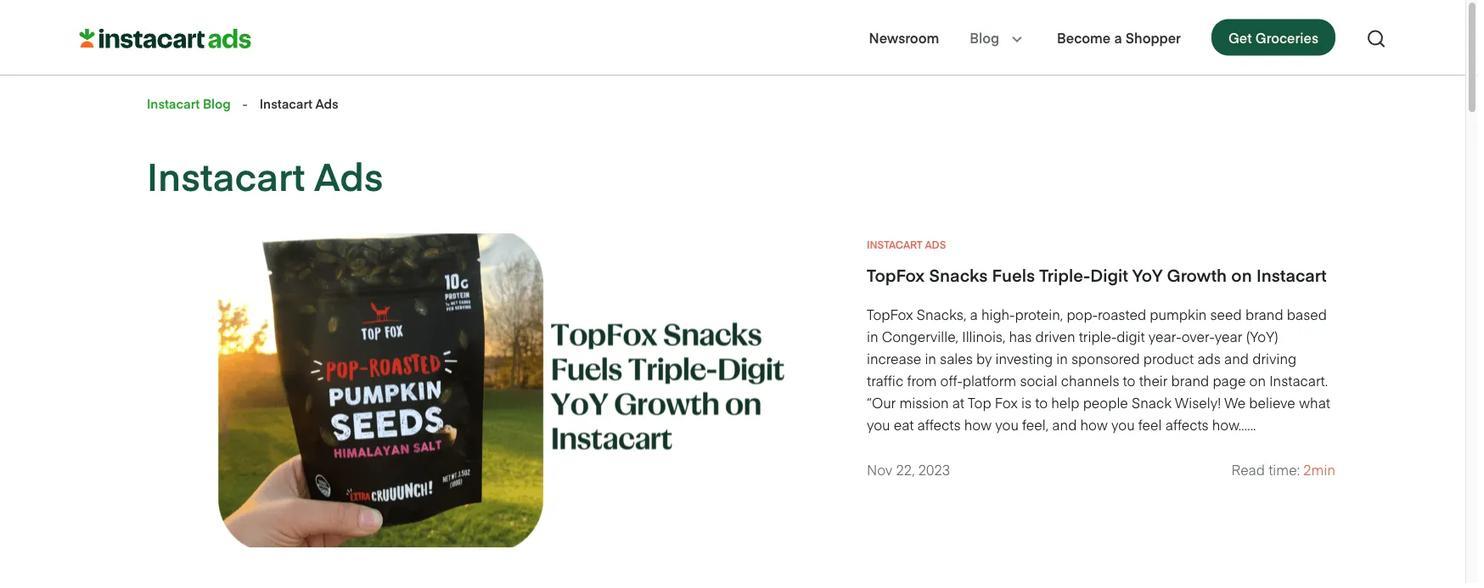 Task type: describe. For each thing, give the bounding box(es) containing it.
roasted
[[1098, 305, 1146, 324]]

topfox for topfox snacks fuels triple-digit yoy growth on instacart
[[867, 263, 925, 287]]

topfox snacks, a high-protein, pop-roasted pumpkin seed brand based in congerville, illinois, has driven triple-digit year-over-year (yoy) increase in sales by investing in sponsored product ads and driving traffic from off-platform social channels to their brand page on instacart. "our mission at top fox is to help people snack wisely! we believe what you eat affects how you feel, and how you feel affects how…...
[[867, 305, 1331, 434]]

1 you from the left
[[867, 415, 890, 434]]

we
[[1225, 393, 1246, 412]]

get
[[1229, 28, 1252, 47]]

protein,
[[1015, 305, 1063, 324]]

2 you from the left
[[995, 415, 1019, 434]]

their
[[1139, 371, 1168, 390]]

snacks
[[929, 263, 988, 287]]

traffic
[[867, 371, 904, 390]]

social
[[1020, 371, 1058, 390]]

has
[[1009, 327, 1032, 346]]

nov
[[867, 460, 893, 479]]

digit
[[1090, 263, 1128, 287]]

1 horizontal spatial and
[[1225, 349, 1249, 368]]

eat
[[894, 415, 914, 434]]

illinois,
[[962, 327, 1006, 346]]

top
[[968, 393, 992, 412]]

year
[[1215, 327, 1243, 346]]

product
[[1144, 349, 1194, 368]]

increase
[[867, 349, 922, 368]]

2min
[[1304, 460, 1336, 479]]

mission
[[900, 393, 949, 412]]

at
[[953, 393, 965, 412]]

read time: 2min
[[1232, 460, 1336, 479]]

(yoy)
[[1246, 327, 1279, 346]]

fox
[[995, 393, 1018, 412]]

from
[[907, 371, 937, 390]]

become
[[1057, 28, 1111, 47]]

"our
[[867, 393, 896, 412]]

blog link
[[970, 27, 1000, 48]]

feel,
[[1022, 415, 1049, 434]]

growth
[[1167, 263, 1227, 287]]

snacks,
[[917, 305, 967, 324]]

sponsored
[[1072, 349, 1140, 368]]

instacart blog
[[147, 95, 231, 112]]

0 vertical spatial on
[[1232, 263, 1252, 287]]

how…...
[[1212, 415, 1256, 434]]

22,
[[896, 460, 915, 479]]

instacart blog link
[[147, 95, 231, 112]]

time:
[[1269, 460, 1300, 479]]

congerville,
[[882, 327, 959, 346]]

become a shopper link
[[1057, 27, 1181, 48]]

off-
[[940, 371, 963, 390]]

digit
[[1117, 327, 1145, 346]]

feel
[[1139, 415, 1162, 434]]

high-
[[982, 305, 1015, 324]]

0 horizontal spatial in
[[867, 327, 878, 346]]

investing
[[996, 349, 1053, 368]]

topfox snacks fuels triple-digit yoy growth on instacart link
[[867, 263, 1336, 287]]

2 horizontal spatial in
[[1057, 349, 1068, 368]]



Task type: locate. For each thing, give the bounding box(es) containing it.
instacart.
[[1270, 371, 1328, 390]]

and up the 'page'
[[1225, 349, 1249, 368]]

affects down mission
[[918, 415, 961, 434]]

year-
[[1149, 327, 1182, 346]]

topfox for topfox snacks, a high-protein, pop-roasted pumpkin seed brand based in congerville, illinois, has driven triple-digit year-over-year (yoy) increase in sales by investing in sponsored product ads and driving traffic from off-platform social channels to their brand page on instacart. "our mission at top fox is to help people snack wisely! we believe what you eat affects how you feel, and how you feel affects how…...
[[867, 305, 913, 324]]

brand
[[1246, 305, 1284, 324], [1171, 371, 1209, 390]]

in
[[867, 327, 878, 346], [925, 349, 937, 368], [1057, 349, 1068, 368]]

instacart
[[147, 95, 200, 112], [260, 95, 312, 112], [147, 149, 305, 201], [867, 237, 923, 251], [1257, 263, 1327, 287]]

1 horizontal spatial to
[[1123, 371, 1136, 390]]

channels
[[1061, 371, 1120, 390]]

0 vertical spatial a
[[1114, 28, 1122, 47]]

0 vertical spatial to
[[1123, 371, 1136, 390]]

0 vertical spatial brand
[[1246, 305, 1284, 324]]

page
[[1213, 371, 1246, 390]]

topfox snacks fuels triple-digit yoy growth on instacart image
[[147, 234, 850, 548]]

in up increase at the right
[[867, 327, 878, 346]]

pop-
[[1067, 305, 1098, 324]]

a
[[1114, 28, 1122, 47], [970, 305, 978, 324]]

to right is
[[1035, 393, 1048, 412]]

in up from
[[925, 349, 937, 368]]

2 horizontal spatial you
[[1112, 415, 1135, 434]]

in down driven
[[1057, 349, 1068, 368]]

you left feel
[[1112, 415, 1135, 434]]

become a shopper
[[1057, 28, 1181, 47]]

blog
[[970, 28, 1000, 47], [203, 95, 231, 112]]

pumpkin
[[1150, 305, 1207, 324]]

2 affects from the left
[[1166, 415, 1209, 434]]

get groceries link
[[1212, 19, 1336, 56]]

you down fox at the right bottom
[[995, 415, 1019, 434]]

based
[[1287, 305, 1327, 324]]

1 vertical spatial topfox
[[867, 305, 913, 324]]

a inside the topfox snacks, a high-protein, pop-roasted pumpkin seed brand based in congerville, illinois, has driven triple-digit year-over-year (yoy) increase in sales by investing in sponsored product ads and driving traffic from off-platform social channels to their brand page on instacart. "our mission at top fox is to help people snack wisely! we believe what you eat affects how you feel, and how you feel affects how…...
[[970, 305, 978, 324]]

what
[[1299, 393, 1331, 412]]

0 horizontal spatial how
[[964, 415, 992, 434]]

0 horizontal spatial you
[[867, 415, 890, 434]]

on
[[1232, 263, 1252, 287], [1250, 371, 1266, 390]]

driving
[[1253, 349, 1297, 368]]

2 how from the left
[[1081, 415, 1108, 434]]

fuels
[[992, 263, 1035, 287]]

a right become
[[1114, 28, 1122, 47]]

1 horizontal spatial brand
[[1246, 305, 1284, 324]]

1 how from the left
[[964, 415, 992, 434]]

1 horizontal spatial how
[[1081, 415, 1108, 434]]

to left their
[[1123, 371, 1136, 390]]

search image
[[1366, 28, 1387, 49]]

newsroom
[[869, 28, 939, 47]]

0 horizontal spatial a
[[970, 305, 978, 324]]

yoy
[[1133, 263, 1163, 287]]

3 you from the left
[[1112, 415, 1135, 434]]

1 horizontal spatial a
[[1114, 28, 1122, 47]]

topfox up congerville,
[[867, 305, 913, 324]]

topfox inside the topfox snacks, a high-protein, pop-roasted pumpkin seed brand based in congerville, illinois, has driven triple-digit year-over-year (yoy) increase in sales by investing in sponsored product ads and driving traffic from off-platform social channels to their brand page on instacart. "our mission at top fox is to help people snack wisely! we believe what you eat affects how you feel, and how you feel affects how…...
[[867, 305, 913, 324]]

2023
[[919, 460, 950, 479]]

1 vertical spatial instacart ads
[[147, 149, 383, 201]]

2 topfox from the top
[[867, 305, 913, 324]]

read
[[1232, 460, 1265, 479]]

get groceries
[[1229, 28, 1319, 47]]

1 vertical spatial and
[[1052, 415, 1077, 434]]

people
[[1083, 393, 1128, 412]]

platform
[[963, 371, 1017, 390]]

how down 'top'
[[964, 415, 992, 434]]

is
[[1022, 393, 1032, 412]]

on up believe
[[1250, 371, 1266, 390]]

1 vertical spatial on
[[1250, 371, 1266, 390]]

on inside the topfox snacks, a high-protein, pop-roasted pumpkin seed brand based in congerville, illinois, has driven triple-digit year-over-year (yoy) increase in sales by investing in sponsored product ads and driving traffic from off-platform social channels to their brand page on instacart. "our mission at top fox is to help people snack wisely! we believe what you eat affects how you feel, and how you feel affects how…...
[[1250, 371, 1266, 390]]

1 horizontal spatial blog
[[970, 28, 1000, 47]]

1 vertical spatial ads
[[314, 149, 383, 201]]

blog right newsroom link
[[970, 28, 1000, 47]]

driven
[[1036, 327, 1075, 346]]

0 horizontal spatial blog
[[203, 95, 231, 112]]

affects down "wisely!"
[[1166, 415, 1209, 434]]

how down people
[[1081, 415, 1108, 434]]

0 vertical spatial instacart ads
[[260, 95, 338, 112]]

nov 22, 2023
[[867, 460, 950, 479]]

sales
[[940, 349, 973, 368]]

topfox up snacks,
[[867, 263, 925, 287]]

shopper
[[1126, 28, 1181, 47]]

ads
[[315, 95, 338, 112], [314, 149, 383, 201], [925, 237, 946, 251]]

you
[[867, 415, 890, 434], [995, 415, 1019, 434], [1112, 415, 1135, 434]]

1 vertical spatial brand
[[1171, 371, 1209, 390]]

how
[[964, 415, 992, 434], [1081, 415, 1108, 434]]

2 vertical spatial instacart ads
[[867, 237, 946, 251]]

newsroom link
[[869, 27, 939, 48]]

you down "our
[[867, 415, 890, 434]]

2 vertical spatial ads
[[925, 237, 946, 251]]

snack
[[1132, 393, 1172, 412]]

1 horizontal spatial affects
[[1166, 415, 1209, 434]]

blog down instacart ads image
[[203, 95, 231, 112]]

0 vertical spatial topfox
[[867, 263, 925, 287]]

over-
[[1182, 327, 1215, 346]]

0 vertical spatial blog
[[970, 28, 1000, 47]]

brand up "wisely!"
[[1171, 371, 1209, 390]]

0 horizontal spatial affects
[[918, 415, 961, 434]]

wisely!
[[1175, 393, 1221, 412]]

0 horizontal spatial and
[[1052, 415, 1077, 434]]

a up illinois,
[[970, 305, 978, 324]]

by
[[977, 349, 992, 368]]

topfox
[[867, 263, 925, 287], [867, 305, 913, 324]]

seed
[[1211, 305, 1242, 324]]

believe
[[1249, 393, 1296, 412]]

triple-
[[1040, 263, 1091, 287]]

brand up the (yoy)
[[1246, 305, 1284, 324]]

navigation
[[869, 18, 1387, 57]]

topfox snacks fuels triple-digit yoy growth on instacart
[[867, 263, 1327, 287]]

0 vertical spatial ads
[[315, 95, 338, 112]]

ads
[[1198, 349, 1221, 368]]

to
[[1123, 371, 1136, 390], [1035, 393, 1048, 412]]

1 horizontal spatial in
[[925, 349, 937, 368]]

affects
[[918, 415, 961, 434], [1166, 415, 1209, 434]]

0 horizontal spatial brand
[[1171, 371, 1209, 390]]

1 topfox from the top
[[867, 263, 925, 287]]

on up seed
[[1232, 263, 1252, 287]]

1 vertical spatial a
[[970, 305, 978, 324]]

and
[[1225, 349, 1249, 368], [1052, 415, 1077, 434]]

1 horizontal spatial you
[[995, 415, 1019, 434]]

blog inside navigation
[[970, 28, 1000, 47]]

navigation containing newsroom
[[869, 18, 1387, 57]]

and down 'help'
[[1052, 415, 1077, 434]]

help
[[1051, 393, 1080, 412]]

a inside become a shopper link
[[1114, 28, 1122, 47]]

1 affects from the left
[[918, 415, 961, 434]]

0 horizontal spatial to
[[1035, 393, 1048, 412]]

triple-
[[1079, 327, 1117, 346]]

instacart ads image
[[79, 29, 251, 49]]

1 vertical spatial blog
[[203, 95, 231, 112]]

1 vertical spatial to
[[1035, 393, 1048, 412]]

instacart ads
[[260, 95, 338, 112], [147, 149, 383, 201], [867, 237, 946, 251]]

0 vertical spatial and
[[1225, 349, 1249, 368]]

groceries
[[1256, 28, 1319, 47]]



Task type: vqa. For each thing, say whether or not it's contained in the screenshot.
Fish
no



